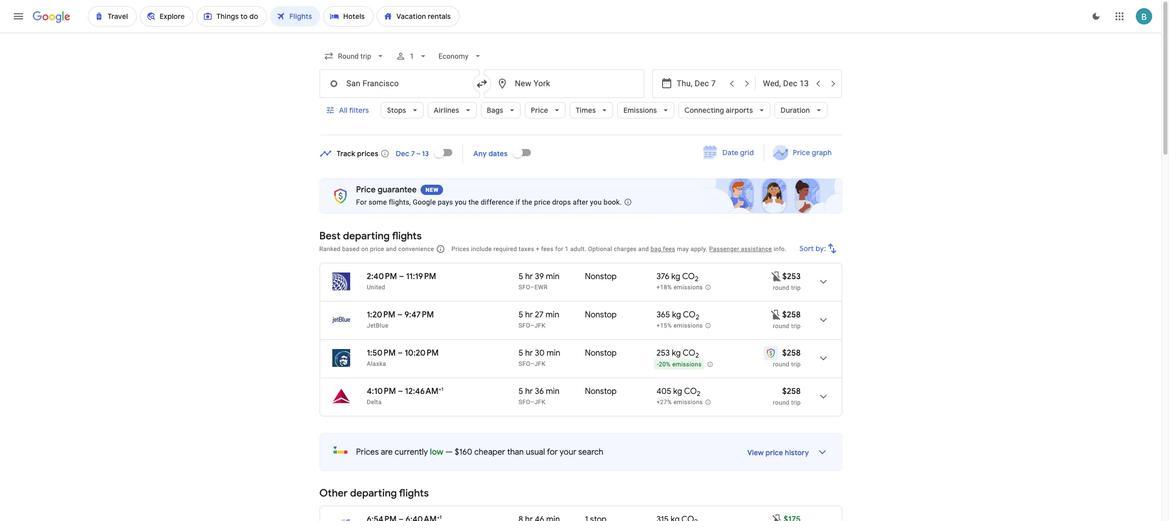 Task type: describe. For each thing, give the bounding box(es) containing it.
Arrival time: 9:47 PM. text field
[[405, 310, 434, 320]]

– inside 1:20 pm – 9:47 pm jetblue
[[398, 310, 403, 320]]

delta
[[367, 399, 382, 406]]

1 vertical spatial price
[[370, 246, 385, 253]]

prices include required taxes + fees for 1 adult. optional charges and bag fees may apply. passenger assistance
[[452, 246, 773, 253]]

stops
[[387, 106, 406, 115]]

connecting
[[685, 106, 725, 115]]

swap origin and destination. image
[[476, 78, 488, 90]]

nonstop for 5 hr 39 min
[[585, 272, 617, 282]]

prices are currently low — $160 cheaper than usual for your search
[[356, 448, 604, 458]]

min for 5 hr 39 min
[[546, 272, 560, 282]]

5 for 5 hr 36 min
[[519, 387, 524, 397]]

1 button
[[392, 44, 433, 68]]

Departure time: 6:54 PM. text field
[[367, 515, 397, 522]]

sort by: button
[[796, 237, 843, 261]]

total duration 5 hr 27 min. element
[[519, 310, 585, 322]]

price for price
[[531, 106, 549, 115]]

4:10 pm
[[367, 387, 396, 397]]

flight details. leaves san francisco international airport at 2:40 pm on thursday, december 7 and arrives at newark liberty international airport at 11:19 pm on thursday, december 7. image
[[812, 270, 836, 294]]

connecting airports button
[[679, 98, 771, 123]]

hr for 27
[[526, 310, 533, 320]]

9:47 pm
[[405, 310, 434, 320]]

find the best price region
[[320, 140, 843, 170]]

0 vertical spatial for
[[556, 246, 564, 253]]

jetblue
[[367, 322, 389, 330]]

some
[[369, 198, 387, 206]]

loading results progress bar
[[0, 33, 1162, 35]]

Departure time: 1:50 PM. text field
[[367, 348, 396, 359]]

New feature text field
[[421, 185, 444, 195]]

prices
[[357, 149, 379, 158]]

grid
[[741, 148, 754, 157]]

are
[[381, 448, 393, 458]]

this price for this flight doesn't include overhead bin access. if you need a carry-on bag, use the bags filter to update prices. image for $253
[[771, 271, 783, 283]]

Return text field
[[764, 70, 810, 98]]

may
[[677, 246, 689, 253]]

+ 1
[[437, 514, 442, 521]]

view price history image
[[811, 440, 835, 465]]

best
[[320, 230, 341, 243]]

1 inside 4:10 pm – 12:46 am + 1
[[442, 386, 444, 393]]

times
[[576, 106, 596, 115]]

search
[[579, 448, 604, 458]]

change appearance image
[[1085, 4, 1109, 29]]

flight details. leaves san francisco international airport at 1:20 pm on thursday, december 7 and arrives at john f. kennedy international airport at 9:47 pm on thursday, december 7. image
[[812, 308, 836, 333]]

connecting airports
[[685, 106, 753, 115]]

+ inside 4:10 pm – 12:46 am + 1
[[439, 386, 442, 393]]

round for 376
[[774, 285, 790, 292]]

total duration 5 hr 36 min. element
[[519, 387, 585, 398]]

leaves san francisco international airport at 2:40 pm on thursday, december 7 and arrives at newark liberty international airport at 11:19 pm on thursday, december 7. element
[[367, 272, 437, 282]]

5 for 5 hr 30 min
[[519, 348, 524, 359]]

– inside 5 hr 30 min sfo – jfk
[[531, 361, 535, 368]]

sort
[[800, 244, 814, 253]]

2 you from the left
[[590, 198, 602, 206]]

jfk for 27
[[535, 322, 546, 330]]

guarantee
[[378, 185, 417, 195]]

learn more about ranking image
[[436, 245, 446, 254]]

Departure time: 2:40 PM. text field
[[367, 272, 397, 282]]

alaska
[[367, 361, 386, 368]]

other departing flights
[[320, 487, 429, 500]]

flights for best departing flights
[[392, 230, 422, 243]]

book.
[[604, 198, 622, 206]]

+18% emissions
[[657, 284, 703, 291]]

12:46 am
[[405, 387, 439, 397]]

5 hr 27 min sfo – jfk
[[519, 310, 560, 330]]

emissions for 365
[[674, 322, 703, 330]]

2 vertical spatial price
[[766, 449, 784, 458]]

new
[[426, 187, 439, 194]]

27
[[535, 310, 544, 320]]

track
[[337, 149, 356, 158]]

Arrival time: 10:20 PM. text field
[[405, 348, 439, 359]]

learn more about tracked prices image
[[381, 149, 390, 158]]

0 vertical spatial price
[[535, 198, 551, 206]]

based
[[342, 246, 360, 253]]

5 for 5 hr 27 min
[[519, 310, 524, 320]]

times button
[[570, 98, 614, 123]]

total duration 5 hr 30 min. element
[[519, 348, 585, 360]]

Departure time: 1:20 PM. text field
[[367, 310, 396, 320]]

– inside 5 hr 36 min sfo – jfk
[[531, 399, 535, 406]]

round trip for 365
[[774, 323, 801, 330]]

1 fees from the left
[[542, 246, 554, 253]]

2 for 253
[[696, 352, 700, 360]]

10:20 pm
[[405, 348, 439, 359]]

jfk for 30
[[535, 361, 546, 368]]

date
[[723, 148, 739, 157]]

prices for prices include required taxes + fees for 1 adult. optional charges and bag fees may apply. passenger assistance
[[452, 246, 470, 253]]

2 for 376
[[695, 275, 699, 284]]

round for 365
[[774, 323, 790, 330]]

$258 for 365
[[783, 310, 801, 320]]

– inside 1:50 pm – 10:20 pm alaska
[[398, 348, 403, 359]]

5 for 5 hr 39 min
[[519, 272, 524, 282]]

price guarantee
[[356, 185, 417, 195]]

sfo for 5 hr 27 min
[[519, 322, 531, 330]]

low
[[430, 448, 444, 458]]

airports
[[726, 106, 753, 115]]

all
[[339, 106, 348, 115]]

kg for 376
[[672, 272, 681, 282]]

20%
[[659, 361, 671, 368]]

emissions button
[[618, 98, 675, 123]]

flights,
[[389, 198, 411, 206]]

trip inside "$258 round trip"
[[792, 400, 801, 407]]

258 us dollars text field for 365
[[783, 310, 801, 320]]

united
[[367, 284, 386, 291]]

this price for this flight doesn't include overhead bin access. if you need a carry-on bag, use the bags filter to update prices. image for $258
[[771, 309, 783, 321]]

1 vertical spatial for
[[547, 448, 558, 458]]

dec
[[396, 149, 410, 158]]

trip for 376
[[792, 285, 801, 292]]

nonstop flight. element for 5 hr 27 min
[[585, 310, 617, 322]]

optional
[[589, 246, 613, 253]]

main content containing best departing flights
[[320, 140, 843, 522]]

405
[[657, 387, 672, 397]]

none search field containing all filters
[[320, 44, 843, 135]]

emissions down '253 kg co 2'
[[673, 361, 702, 368]]

hr for 39
[[526, 272, 533, 282]]

convenience
[[399, 246, 434, 253]]

round for 253
[[774, 361, 790, 368]]

nonstop for 5 hr 36 min
[[585, 387, 617, 397]]

2 the from the left
[[522, 198, 533, 206]]

emissions
[[624, 106, 657, 115]]

currently
[[395, 448, 428, 458]]

passenger
[[710, 246, 740, 253]]

bags
[[487, 106, 504, 115]]

history
[[785, 449, 809, 458]]

airlines
[[434, 106, 460, 115]]

bag
[[651, 246, 662, 253]]

$258 inside "$258 round trip"
[[783, 387, 801, 397]]

cheaper
[[475, 448, 506, 458]]

leaves san francisco international airport at 6:54 pm on thursday, december 7 and arrives at newark liberty international airport at 6:40 am on friday, december 8. element
[[367, 514, 442, 522]]

flights for other departing flights
[[399, 487, 429, 500]]

1:20 pm – 9:47 pm jetblue
[[367, 310, 434, 330]]

253 kg co 2
[[657, 348, 700, 360]]

bags button
[[481, 98, 521, 123]]

1 you from the left
[[455, 198, 467, 206]]

other
[[320, 487, 348, 500]]

sfo for 5 hr 39 min
[[519, 284, 531, 291]]

emissions for 376
[[674, 284, 703, 291]]

required
[[494, 246, 517, 253]]

1 the from the left
[[469, 198, 479, 206]]

2 fees from the left
[[663, 246, 676, 253]]

2:40 pm – 11:19 pm united
[[367, 272, 437, 291]]

your
[[560, 448, 577, 458]]

price for price guarantee
[[356, 185, 376, 195]]

+27% emissions
[[657, 399, 703, 406]]

Departure text field
[[677, 70, 724, 98]]

hr for 36
[[526, 387, 533, 397]]

apply.
[[691, 246, 708, 253]]

376
[[657, 272, 670, 282]]

on
[[361, 246, 369, 253]]



Task type: locate. For each thing, give the bounding box(es) containing it.
– inside 5 hr 27 min sfo – jfk
[[531, 322, 535, 330]]

and down best departing flights
[[386, 246, 397, 253]]

the right if at the left of the page
[[522, 198, 533, 206]]

258 us dollars text field left 'flight details. leaves san francisco international airport at 1:50 pm on thursday, december 7 and arrives at john f. kennedy international airport at 10:20 pm on thursday, december 7.' image
[[783, 348, 801, 359]]

after
[[573, 198, 589, 206]]

nonstop
[[585, 272, 617, 282], [585, 310, 617, 320], [585, 348, 617, 359], [585, 387, 617, 397]]

11:19 pm
[[406, 272, 437, 282]]

co inside 376 kg co 2
[[683, 272, 695, 282]]

sfo inside 5 hr 36 min sfo – jfk
[[519, 399, 531, 406]]

trip down $253 in the right bottom of the page
[[792, 285, 801, 292]]

2 5 from the top
[[519, 310, 524, 320]]

0 vertical spatial price
[[531, 106, 549, 115]]

hr left 39
[[526, 272, 533, 282]]

2 this price for this flight doesn't include overhead bin access. if you need a carry-on bag, use the bags filter to update prices. image from the top
[[771, 309, 783, 321]]

Arrival time: 6:40 AM on  Friday, December 8. text field
[[406, 514, 442, 522]]

2 hr from the top
[[526, 310, 533, 320]]

4 5 from the top
[[519, 387, 524, 397]]

kg up the -20% emissions
[[672, 348, 681, 359]]

for
[[356, 198, 367, 206]]

min for 5 hr 27 min
[[546, 310, 560, 320]]

price right on
[[370, 246, 385, 253]]

1 round trip from the top
[[774, 285, 801, 292]]

3 round trip from the top
[[774, 361, 801, 368]]

price left graph
[[794, 148, 811, 157]]

0 vertical spatial prices
[[452, 246, 470, 253]]

1 vertical spatial $258
[[783, 348, 801, 359]]

– down "total duration 5 hr 36 min." element
[[531, 399, 535, 406]]

-
[[657, 361, 659, 368]]

nonstop for 5 hr 27 min
[[585, 310, 617, 320]]

price right bags popup button at the left
[[531, 106, 549, 115]]

2 258 us dollars text field from the top
[[783, 348, 801, 359]]

– inside 4:10 pm – 12:46 am + 1
[[398, 387, 403, 397]]

+27%
[[657, 399, 672, 406]]

1 vertical spatial price
[[794, 148, 811, 157]]

– right departure time: 1:50 pm. text field
[[398, 348, 403, 359]]

emissions down 405 kg co 2
[[674, 399, 703, 406]]

2 and from the left
[[639, 246, 649, 253]]

charges
[[614, 246, 637, 253]]

4 nonstop flight. element from the top
[[585, 387, 617, 398]]

kg inside 405 kg co 2
[[674, 387, 683, 397]]

30
[[535, 348, 545, 359]]

5 hr 30 min sfo – jfk
[[519, 348, 561, 368]]

min inside 5 hr 36 min sfo – jfk
[[546, 387, 560, 397]]

4 hr from the top
[[526, 387, 533, 397]]

prices left are
[[356, 448, 379, 458]]

co for 405
[[685, 387, 697, 397]]

best departing flights
[[320, 230, 422, 243]]

Arrival time: 12:46 AM on  Friday, December 8. text field
[[405, 386, 444, 397]]

0 horizontal spatial the
[[469, 198, 479, 206]]

253
[[657, 348, 670, 359]]

1 nonstop flight. element from the top
[[585, 272, 617, 284]]

3 $258 from the top
[[783, 387, 801, 397]]

this price for this flight doesn't include overhead bin access. if you need a carry-on bag, use the bags filter to update prices. image
[[772, 514, 784, 522]]

co inside 365 kg co 2
[[683, 310, 696, 320]]

0 horizontal spatial you
[[455, 198, 467, 206]]

None text field
[[320, 69, 480, 98]]

round inside "$258 round trip"
[[774, 400, 790, 407]]

– right 1:20 pm
[[398, 310, 403, 320]]

4 round from the top
[[774, 400, 790, 407]]

0 horizontal spatial price
[[356, 185, 376, 195]]

3 nonstop from the top
[[585, 348, 617, 359]]

sfo inside 5 hr 39 min sfo – ewr
[[519, 284, 531, 291]]

258 US dollars text field
[[783, 310, 801, 320], [783, 348, 801, 359]]

5 inside 5 hr 36 min sfo – jfk
[[519, 387, 524, 397]]

you right after
[[590, 198, 602, 206]]

price
[[531, 106, 549, 115], [794, 148, 811, 157], [356, 185, 376, 195]]

price for price graph
[[794, 148, 811, 157]]

stops button
[[381, 98, 424, 123]]

kg up +27% emissions
[[674, 387, 683, 397]]

hr inside 5 hr 39 min sfo – ewr
[[526, 272, 533, 282]]

0 horizontal spatial fees
[[542, 246, 554, 253]]

price inside popup button
[[531, 106, 549, 115]]

+15% emissions
[[657, 322, 703, 330]]

emissions down 376 kg co 2
[[674, 284, 703, 291]]

sfo left ewr
[[519, 284, 531, 291]]

taxes
[[519, 246, 535, 253]]

hr inside 5 hr 36 min sfo – jfk
[[526, 387, 533, 397]]

for some flights, google pays you the difference if the price drops after you book.
[[356, 198, 622, 206]]

5 left 39
[[519, 272, 524, 282]]

jfk inside 5 hr 36 min sfo – jfk
[[535, 399, 546, 406]]

nonstop flight. element for 5 hr 39 min
[[585, 272, 617, 284]]

trip down 258 us dollars text box
[[792, 400, 801, 407]]

co inside 405 kg co 2
[[685, 387, 697, 397]]

0 vertical spatial 258 us dollars text field
[[783, 310, 801, 320]]

1 vertical spatial round trip
[[774, 323, 801, 330]]

min inside 5 hr 39 min sfo – ewr
[[546, 272, 560, 282]]

1 horizontal spatial fees
[[663, 246, 676, 253]]

2 inside '253 kg co 2'
[[696, 352, 700, 360]]

+ inside arrival time: 6:40 am on  friday, december 8. text field
[[437, 514, 440, 521]]

175 US dollars text field
[[784, 515, 801, 522]]

flight details. leaves san francisco international airport at 1:50 pm on thursday, december 7 and arrives at john f. kennedy international airport at 10:20 pm on thursday, december 7. image
[[812, 346, 836, 371]]

kg for 365
[[673, 310, 682, 320]]

price button
[[525, 98, 566, 123]]

the
[[469, 198, 479, 206], [522, 198, 533, 206]]

-20% emissions
[[657, 361, 702, 368]]

0 horizontal spatial price
[[370, 246, 385, 253]]

$258 left flight details. leaves san francisco international airport at 4:10 pm on thursday, december 7 and arrives at john f. kennedy international airport at 12:46 am on friday, december 8. 'image'
[[783, 387, 801, 397]]

trip for 365
[[792, 323, 801, 330]]

emissions for 405
[[674, 399, 703, 406]]

sfo inside 5 hr 27 min sfo – jfk
[[519, 322, 531, 330]]

$258 left 'flight details. leaves san francisco international airport at 1:50 pm on thursday, december 7 and arrives at john f. kennedy international airport at 10:20 pm on thursday, december 7.' image
[[783, 348, 801, 359]]

0 vertical spatial +
[[536, 246, 540, 253]]

2 nonstop flight. element from the top
[[585, 310, 617, 322]]

1 trip from the top
[[792, 285, 801, 292]]

1 vertical spatial 258 us dollars text field
[[783, 348, 801, 359]]

jfk down the 36
[[535, 399, 546, 406]]

– left 11:19 pm text box
[[399, 272, 404, 282]]

co up "+15% emissions"
[[683, 310, 696, 320]]

jfk inside 5 hr 27 min sfo – jfk
[[535, 322, 546, 330]]

price graph button
[[767, 144, 841, 162]]

round trip down $253 in the right bottom of the page
[[774, 285, 801, 292]]

airlines button
[[428, 98, 477, 123]]

365
[[657, 310, 671, 320]]

trip up 258 us dollars text box
[[792, 361, 801, 368]]

258 us dollars text field for 253
[[783, 348, 801, 359]]

round trip left flight details. leaves san francisco international airport at 1:20 pm on thursday, december 7 and arrives at john f. kennedy international airport at 9:47 pm on thursday, december 7. icon
[[774, 323, 801, 330]]

2 $258 from the top
[[783, 348, 801, 359]]

1 vertical spatial flights
[[399, 487, 429, 500]]

5 left 30
[[519, 348, 524, 359]]

ranked based on price and convenience
[[320, 246, 434, 253]]

2 for 405
[[697, 390, 701, 399]]

round trip up 258 us dollars text box
[[774, 361, 801, 368]]

2 vertical spatial $258
[[783, 387, 801, 397]]

1 vertical spatial jfk
[[535, 361, 546, 368]]

passenger assistance button
[[710, 246, 773, 253]]

include
[[471, 246, 492, 253]]

3 trip from the top
[[792, 361, 801, 368]]

0 vertical spatial round trip
[[774, 285, 801, 292]]

co for 376
[[683, 272, 695, 282]]

0 vertical spatial this price for this flight doesn't include overhead bin access. if you need a carry-on bag, use the bags filter to update prices. image
[[771, 271, 783, 283]]

None field
[[320, 47, 390, 65], [435, 47, 487, 65], [320, 47, 390, 65], [435, 47, 487, 65]]

1 horizontal spatial the
[[522, 198, 533, 206]]

258 us dollars text field left flight details. leaves san francisco international airport at 1:20 pm on thursday, december 7 and arrives at john f. kennedy international airport at 9:47 pm on thursday, december 7. icon
[[783, 310, 801, 320]]

4 sfo from the top
[[519, 399, 531, 406]]

1 vertical spatial prices
[[356, 448, 379, 458]]

view
[[748, 449, 764, 458]]

4:10 pm – 12:46 am + 1
[[367, 386, 444, 397]]

1 hr from the top
[[526, 272, 533, 282]]

fees
[[542, 246, 554, 253], [663, 246, 676, 253]]

$253
[[783, 272, 801, 282]]

3 nonstop flight. element from the top
[[585, 348, 617, 360]]

price graph
[[794, 148, 832, 157]]

sfo down "total duration 5 hr 36 min." element
[[519, 399, 531, 406]]

price left drops
[[535, 198, 551, 206]]

sfo
[[519, 284, 531, 291], [519, 322, 531, 330], [519, 361, 531, 368], [519, 399, 531, 406]]

round left flight details. leaves san francisco international airport at 1:20 pm on thursday, december 7 and arrives at john f. kennedy international airport at 9:47 pm on thursday, december 7. icon
[[774, 323, 790, 330]]

bag fees button
[[651, 246, 676, 253]]

1:20 pm
[[367, 310, 396, 320]]

405 kg co 2
[[657, 387, 701, 399]]

kg up +18% emissions
[[672, 272, 681, 282]]

1 inside popup button
[[410, 52, 414, 60]]

nonstop flight. element for 5 hr 36 min
[[585, 387, 617, 398]]

flights
[[392, 230, 422, 243], [399, 487, 429, 500]]

all filters button
[[320, 98, 377, 123]]

prices for prices are currently low — $160 cheaper than usual for your search
[[356, 448, 379, 458]]

0 horizontal spatial prices
[[356, 448, 379, 458]]

$258 left flight details. leaves san francisco international airport at 1:20 pm on thursday, december 7 and arrives at john f. kennedy international airport at 9:47 pm on thursday, december 7. icon
[[783, 310, 801, 320]]

3 jfk from the top
[[535, 399, 546, 406]]

258 US dollars text field
[[783, 387, 801, 397]]

hr inside 5 hr 27 min sfo – jfk
[[526, 310, 533, 320]]

5 inside 5 hr 30 min sfo – jfk
[[519, 348, 524, 359]]

than
[[508, 448, 524, 458]]

2 inside 365 kg co 2
[[696, 313, 700, 322]]

2 jfk from the top
[[535, 361, 546, 368]]

2 vertical spatial jfk
[[535, 399, 546, 406]]

1 horizontal spatial you
[[590, 198, 602, 206]]

$258 for 253
[[783, 348, 801, 359]]

1 vertical spatial +
[[439, 386, 442, 393]]

36
[[535, 387, 544, 397]]

0 vertical spatial jfk
[[535, 322, 546, 330]]

round trip for 376
[[774, 285, 801, 292]]

flights up arrival time: 6:40 am on  friday, december 8. text field
[[399, 487, 429, 500]]

2 round trip from the top
[[774, 323, 801, 330]]

kg for 253
[[672, 348, 681, 359]]

3 5 from the top
[[519, 348, 524, 359]]

$258
[[783, 310, 801, 320], [783, 348, 801, 359], [783, 387, 801, 397]]

for left your
[[547, 448, 558, 458]]

365 kg co 2
[[657, 310, 700, 322]]

usual
[[526, 448, 545, 458]]

2 sfo from the top
[[519, 322, 531, 330]]

difference
[[481, 198, 514, 206]]

– inside 5 hr 39 min sfo – ewr
[[531, 284, 535, 291]]

sfo for 5 hr 30 min
[[519, 361, 531, 368]]

sfo down total duration 5 hr 27 min. element
[[519, 322, 531, 330]]

2 nonstop from the top
[[585, 310, 617, 320]]

1 vertical spatial departing
[[350, 487, 397, 500]]

trip left flight details. leaves san francisco international airport at 1:20 pm on thursday, december 7 and arrives at john f. kennedy international airport at 9:47 pm on thursday, december 7. icon
[[792, 323, 801, 330]]

round up 258 us dollars text box
[[774, 361, 790, 368]]

376 kg co 2
[[657, 272, 699, 284]]

2 for 365
[[696, 313, 700, 322]]

0 vertical spatial $258
[[783, 310, 801, 320]]

sfo inside 5 hr 30 min sfo – jfk
[[519, 361, 531, 368]]

hr left the 36
[[526, 387, 533, 397]]

2 vertical spatial round trip
[[774, 361, 801, 368]]

departing up on
[[343, 230, 390, 243]]

1 nonstop from the top
[[585, 272, 617, 282]]

– inside '2:40 pm – 11:19 pm united'
[[399, 272, 404, 282]]

2 round from the top
[[774, 323, 790, 330]]

None text field
[[484, 69, 644, 98]]

co up the -20% emissions
[[683, 348, 696, 359]]

min right 27
[[546, 310, 560, 320]]

total duration 5 hr 39 min. element
[[519, 272, 585, 284]]

hr for 30
[[526, 348, 533, 359]]

the left difference
[[469, 198, 479, 206]]

graph
[[813, 148, 832, 157]]

fees right bag
[[663, 246, 676, 253]]

1 horizontal spatial prices
[[452, 246, 470, 253]]

2 up +27% emissions
[[697, 390, 701, 399]]

and left bag
[[639, 246, 649, 253]]

5 left 27
[[519, 310, 524, 320]]

+
[[536, 246, 540, 253], [439, 386, 442, 393], [437, 514, 440, 521]]

jfk for 36
[[535, 399, 546, 406]]

flights up convenience
[[392, 230, 422, 243]]

departing up 'departure time: 6:54 pm.' text box
[[350, 487, 397, 500]]

kg inside 365 kg co 2
[[673, 310, 682, 320]]

– down the total duration 5 hr 30 min. element
[[531, 361, 535, 368]]

departing for other
[[350, 487, 397, 500]]

2 inside 376 kg co 2
[[695, 275, 699, 284]]

1:50 pm – 10:20 pm alaska
[[367, 348, 439, 368]]

2 horizontal spatial price
[[794, 148, 811, 157]]

5 inside 5 hr 27 min sfo – jfk
[[519, 310, 524, 320]]

ewr
[[535, 284, 548, 291]]

hr left 30
[[526, 348, 533, 359]]

kg for 405
[[674, 387, 683, 397]]

253 US dollars text field
[[783, 272, 801, 282]]

google
[[413, 198, 436, 206]]

flight details. leaves san francisco international airport at 4:10 pm on thursday, december 7 and arrives at john f. kennedy international airport at 12:46 am on friday, december 8. image
[[812, 385, 836, 409]]

min inside 5 hr 30 min sfo – jfk
[[547, 348, 561, 359]]

2 horizontal spatial price
[[766, 449, 784, 458]]

nonstop for 5 hr 30 min
[[585, 348, 617, 359]]

1 $258 from the top
[[783, 310, 801, 320]]

Arrival time: 11:19 PM. text field
[[406, 272, 437, 282]]

price inside button
[[794, 148, 811, 157]]

4 trip from the top
[[792, 400, 801, 407]]

date grid button
[[696, 144, 762, 162]]

jfk down 27
[[535, 322, 546, 330]]

1 and from the left
[[386, 246, 397, 253]]

1 horizontal spatial price
[[535, 198, 551, 206]]

for
[[556, 246, 564, 253], [547, 448, 558, 458]]

total duration 8 hr 46 min. element
[[519, 515, 585, 522]]

3 round from the top
[[774, 361, 790, 368]]

co
[[683, 272, 695, 282], [683, 310, 696, 320], [683, 348, 696, 359], [685, 387, 697, 397]]

2 up "+15% emissions"
[[696, 313, 700, 322]]

min inside 5 hr 27 min sfo – jfk
[[546, 310, 560, 320]]

1 jfk from the top
[[535, 322, 546, 330]]

round trip for 253
[[774, 361, 801, 368]]

2 up +18% emissions
[[695, 275, 699, 284]]

any
[[474, 149, 487, 158]]

– down total duration 5 hr 27 min. element
[[531, 322, 535, 330]]

leaves san francisco international airport at 4:10 pm on thursday, december 7 and arrives at john f. kennedy international airport at 12:46 am on friday, december 8. element
[[367, 386, 444, 397]]

None search field
[[320, 44, 843, 135]]

1 vertical spatial this price for this flight doesn't include overhead bin access. if you need a carry-on bag, use the bags filter to update prices. image
[[771, 309, 783, 321]]

nonstop flight. element for 5 hr 30 min
[[585, 348, 617, 360]]

– down the 'total duration 5 hr 39 min.' element
[[531, 284, 535, 291]]

you right pays
[[455, 198, 467, 206]]

co inside '253 kg co 2'
[[683, 348, 696, 359]]

hr left 27
[[526, 310, 533, 320]]

pays
[[438, 198, 453, 206]]

date grid
[[723, 148, 754, 157]]

main menu image
[[12, 10, 25, 22]]

1 round from the top
[[774, 285, 790, 292]]

3 sfo from the top
[[519, 361, 531, 368]]

min for 5 hr 36 min
[[546, 387, 560, 397]]

jfk down 30
[[535, 361, 546, 368]]

emissions down 365 kg co 2
[[674, 322, 703, 330]]

2
[[695, 275, 699, 284], [696, 313, 700, 322], [696, 352, 700, 360], [697, 390, 701, 399]]

kg up "+15% emissions"
[[673, 310, 682, 320]]

– right 4:10 pm
[[398, 387, 403, 397]]

0 horizontal spatial and
[[386, 246, 397, 253]]

this price for this flight doesn't include overhead bin access. if you need a carry-on bag, use the bags filter to update prices. image down assistance
[[771, 271, 783, 283]]

assistance
[[742, 246, 773, 253]]

2 vertical spatial +
[[437, 514, 440, 521]]

1 sfo from the top
[[519, 284, 531, 291]]

dec 7 – 13
[[396, 149, 429, 158]]

1 inside arrival time: 6:40 am on  friday, december 8. text field
[[440, 514, 442, 521]]

$258 round trip
[[774, 387, 801, 407]]

you
[[455, 198, 467, 206], [590, 198, 602, 206]]

round down 258 us dollars text box
[[774, 400, 790, 407]]

2 trip from the top
[[792, 323, 801, 330]]

hr inside 5 hr 30 min sfo – jfk
[[526, 348, 533, 359]]

co up +18% emissions
[[683, 272, 695, 282]]

2 up the -20% emissions
[[696, 352, 700, 360]]

1 5 from the top
[[519, 272, 524, 282]]

min right the 36
[[546, 387, 560, 397]]

5 hr 36 min sfo – jfk
[[519, 387, 560, 406]]

this price for this flight doesn't include overhead bin access. if you need a carry-on bag, use the bags filter to update prices. image
[[771, 271, 783, 283], [771, 309, 783, 321]]

1 horizontal spatial and
[[639, 246, 649, 253]]

kg inside '253 kg co 2'
[[672, 348, 681, 359]]

sfo down the total duration 5 hr 30 min. element
[[519, 361, 531, 368]]

any dates
[[474, 149, 508, 158]]

price right view
[[766, 449, 784, 458]]

round down $253 in the right bottom of the page
[[774, 285, 790, 292]]

kg inside 376 kg co 2
[[672, 272, 681, 282]]

hr
[[526, 272, 533, 282], [526, 310, 533, 320], [526, 348, 533, 359], [526, 387, 533, 397]]

5 hr 39 min sfo – ewr
[[519, 272, 560, 291]]

Departure time: 4:10 PM. text field
[[367, 387, 396, 397]]

nonstop flight. element
[[585, 272, 617, 284], [585, 310, 617, 322], [585, 348, 617, 360], [585, 387, 617, 398]]

fees right taxes at the left top
[[542, 246, 554, 253]]

–
[[399, 272, 404, 282], [531, 284, 535, 291], [398, 310, 403, 320], [531, 322, 535, 330], [398, 348, 403, 359], [531, 361, 535, 368], [398, 387, 403, 397], [531, 399, 535, 406]]

trip for 253
[[792, 361, 801, 368]]

min for 5 hr 30 min
[[547, 348, 561, 359]]

4 nonstop from the top
[[585, 387, 617, 397]]

+18%
[[657, 284, 672, 291]]

1 258 us dollars text field from the top
[[783, 310, 801, 320]]

main content
[[320, 140, 843, 522]]

+15%
[[657, 322, 672, 330]]

this price for this flight doesn't include overhead bin access. if you need a carry-on bag, use the bags filter to update prices. image left flight details. leaves san francisco international airport at 1:20 pm on thursday, december 7 and arrives at john f. kennedy international airport at 9:47 pm on thursday, december 7. icon
[[771, 309, 783, 321]]

1 this price for this flight doesn't include overhead bin access. if you need a carry-on bag, use the bags filter to update prices. image from the top
[[771, 271, 783, 283]]

leaves san francisco international airport at 1:20 pm on thursday, december 7 and arrives at john f. kennedy international airport at 9:47 pm on thursday, december 7. element
[[367, 310, 434, 320]]

co for 253
[[683, 348, 696, 359]]

co up +27% emissions
[[685, 387, 697, 397]]

leaves san francisco international airport at 1:50 pm on thursday, december 7 and arrives at john f. kennedy international airport at 10:20 pm on thursday, december 7. element
[[367, 348, 439, 359]]

price up 'for'
[[356, 185, 376, 195]]

2 inside 405 kg co 2
[[697, 390, 701, 399]]

2 vertical spatial price
[[356, 185, 376, 195]]

3 hr from the top
[[526, 348, 533, 359]]

departing for best
[[343, 230, 390, 243]]

for left 'adult.'
[[556, 246, 564, 253]]

sort by:
[[800, 244, 826, 253]]

co for 365
[[683, 310, 696, 320]]

1 stop flight. element
[[585, 515, 607, 522]]

1 horizontal spatial price
[[531, 106, 549, 115]]

jfk inside 5 hr 30 min sfo – jfk
[[535, 361, 546, 368]]

5 inside 5 hr 39 min sfo – ewr
[[519, 272, 524, 282]]

0 vertical spatial departing
[[343, 230, 390, 243]]

prices right learn more about ranking "image"
[[452, 246, 470, 253]]

learn more about price guarantee image
[[616, 190, 640, 215]]

min right 39
[[546, 272, 560, 282]]

5 left the 36
[[519, 387, 524, 397]]

adult.
[[571, 246, 587, 253]]

ranked
[[320, 246, 341, 253]]

$160
[[455, 448, 473, 458]]

sfo for 5 hr 36 min
[[519, 399, 531, 406]]

0 vertical spatial flights
[[392, 230, 422, 243]]

if
[[516, 198, 520, 206]]

min right 30
[[547, 348, 561, 359]]



Task type: vqa. For each thing, say whether or not it's contained in the screenshot.
ADD for Add your business
no



